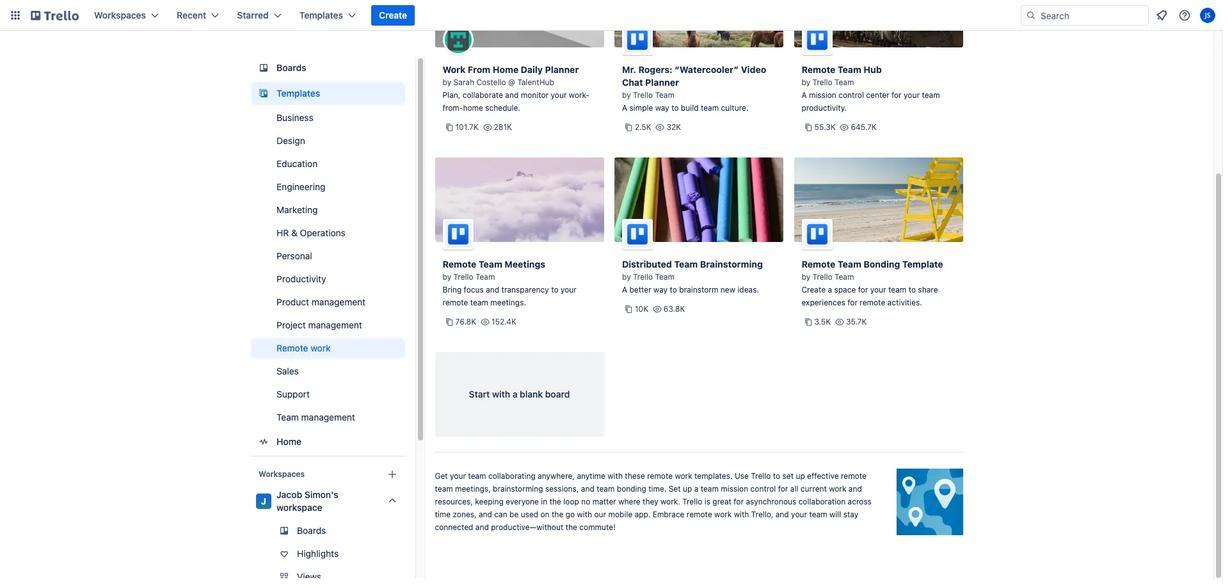 Task type: locate. For each thing, give the bounding box(es) containing it.
1 horizontal spatial trello team image
[[802, 24, 833, 55]]

2 vertical spatial management
[[301, 412, 355, 423]]

templates inside dropdown button
[[299, 10, 343, 20]]

1 vertical spatial boards link
[[251, 521, 405, 541]]

remote inside "remote team bonding template by trello team create a space for your team to share experiences for remote activities."
[[802, 259, 836, 270]]

productive—without
[[491, 523, 564, 532]]

support link
[[251, 384, 405, 405]]

to left the build on the right
[[672, 103, 679, 113]]

0 vertical spatial home
[[493, 64, 519, 75]]

0 vertical spatial a
[[828, 285, 833, 295]]

remote for remote team bonding template
[[802, 259, 836, 270]]

operations
[[300, 227, 345, 238]]

your down bonding
[[871, 285, 887, 295]]

project management
[[276, 320, 362, 330]]

create inside button
[[379, 10, 407, 20]]

engineering
[[276, 181, 325, 192]]

0 vertical spatial templates
[[299, 10, 343, 20]]

trello up productivity.
[[813, 77, 833, 87]]

home
[[493, 64, 519, 75], [276, 436, 301, 447]]

team right the center
[[922, 90, 940, 100]]

the right in
[[550, 497, 562, 507]]

your right the get
[[450, 471, 466, 481]]

by up better
[[622, 272, 631, 282]]

management down the productivity "link"
[[311, 296, 365, 307]]

2 vertical spatial a
[[622, 285, 628, 295]]

1 vertical spatial way
[[654, 285, 668, 295]]

planner
[[545, 64, 579, 75], [646, 77, 679, 88]]

1 vertical spatial management
[[308, 320, 362, 330]]

to up activities.
[[909, 285, 916, 295]]

0 vertical spatial up
[[796, 471, 805, 481]]

and
[[505, 90, 519, 100], [486, 285, 500, 295], [581, 484, 595, 494], [849, 484, 862, 494], [479, 510, 492, 519], [776, 510, 789, 519], [476, 523, 489, 532]]

highlights link
[[251, 544, 405, 564]]

team inside mr. rogers: "watercooler" video chat planner by trello team a simple way to build team culture.
[[655, 90, 675, 100]]

trello up simple
[[633, 90, 653, 100]]

collaboration
[[799, 497, 846, 507]]

remote for remote team hub
[[802, 64, 836, 75]]

bonding
[[617, 484, 647, 494]]

1 vertical spatial boards
[[297, 525, 326, 536]]

1 horizontal spatial a
[[695, 484, 699, 494]]

2 horizontal spatial trello team image
[[802, 219, 833, 250]]

management down the "support" link
[[301, 412, 355, 423]]

remote up time.
[[647, 471, 673, 481]]

0 vertical spatial way
[[656, 103, 670, 113]]

2 trello team image from the left
[[622, 219, 653, 250]]

0 vertical spatial control
[[839, 90, 864, 100]]

trello up better
[[633, 272, 653, 282]]

0 horizontal spatial workspaces
[[94, 10, 146, 20]]

1 vertical spatial a
[[622, 103, 628, 113]]

a inside remote team hub by trello team a mission control center for your team productivity.
[[802, 90, 807, 100]]

team right the build on the right
[[701, 103, 719, 113]]

and inside work from home daily planner by sarah costello @ talenthub plan, collaborate and monitor your work- from-home schedule.
[[505, 90, 519, 100]]

trello inside "remote team bonding template by trello team create a space for your team to share experiences for remote activities."
[[813, 272, 833, 282]]

from-
[[443, 103, 463, 113]]

10k
[[635, 304, 649, 314]]

management down product management link
[[308, 320, 362, 330]]

productivity.
[[802, 103, 847, 113]]

a down templates.
[[695, 484, 699, 494]]

0 vertical spatial management
[[311, 296, 365, 307]]

0 vertical spatial workspaces
[[94, 10, 146, 20]]

by up the 'experiences'
[[802, 272, 811, 282]]

remote inside remote team hub by trello team a mission control center for your team productivity.
[[802, 64, 836, 75]]

for right the center
[[892, 90, 902, 100]]

remote up 35.7k
[[860, 298, 886, 307]]

the right "on"
[[552, 510, 564, 519]]

personal
[[276, 250, 312, 261]]

1 horizontal spatial control
[[839, 90, 864, 100]]

0 horizontal spatial home
[[276, 436, 301, 447]]

to up 63.8k
[[670, 285, 677, 295]]

home up @
[[493, 64, 519, 75]]

design link
[[251, 131, 405, 151]]

and right focus
[[486, 285, 500, 295]]

1 vertical spatial the
[[552, 510, 564, 519]]

trello up focus
[[454, 272, 474, 282]]

a
[[802, 90, 807, 100], [622, 103, 628, 113], [622, 285, 628, 295]]

1 horizontal spatial planner
[[646, 77, 679, 88]]

2 boards link from the top
[[251, 521, 405, 541]]

your right transparency
[[561, 285, 577, 295]]

0 vertical spatial a
[[802, 90, 807, 100]]

starred button
[[229, 5, 289, 26]]

to right transparency
[[551, 285, 559, 295]]

@
[[508, 77, 515, 87]]

team inside "remote team bonding template by trello team create a space for your team to share experiences for remote activities."
[[889, 285, 907, 295]]

team down focus
[[471, 298, 489, 307]]

and down @
[[505, 90, 519, 100]]

education
[[276, 158, 317, 169]]

meetings,
[[455, 484, 491, 494]]

way right simple
[[656, 103, 670, 113]]

templates button
[[292, 5, 364, 26]]

in
[[541, 497, 548, 507]]

home inside work from home daily planner by sarah costello @ talenthub plan, collaborate and monitor your work- from-home schedule.
[[493, 64, 519, 75]]

control up 'asynchronous'
[[751, 484, 776, 494]]

1 trello team image from the left
[[443, 219, 474, 250]]

activities.
[[888, 298, 923, 307]]

1 vertical spatial up
[[683, 484, 692, 494]]

by inside work from home daily planner by sarah costello @ talenthub plan, collaborate and monitor your work- from-home schedule.
[[443, 77, 452, 87]]

your inside "remote team bonding template by trello team create a space for your team to share experiences for remote activities."
[[871, 285, 887, 295]]

team up meetings,
[[468, 471, 486, 481]]

1 vertical spatial mission
[[721, 484, 749, 494]]

1 vertical spatial planner
[[646, 77, 679, 88]]

1 horizontal spatial create
[[802, 285, 826, 295]]

start with a blank board
[[469, 389, 570, 400]]

go
[[566, 510, 575, 519]]

no
[[582, 497, 591, 507]]

a inside mr. rogers: "watercooler" video chat planner by trello team a simple way to build team culture.
[[622, 103, 628, 113]]

templates.
[[695, 471, 733, 481]]

jacob simon's workspace
[[276, 489, 338, 513]]

remote up bring
[[443, 259, 477, 270]]

remote up space
[[802, 259, 836, 270]]

mission up productivity.
[[809, 90, 837, 100]]

home right home image
[[276, 436, 301, 447]]

control left the center
[[839, 90, 864, 100]]

0 horizontal spatial trello team image
[[622, 24, 653, 55]]

1 vertical spatial control
[[751, 484, 776, 494]]

boards up highlights
[[297, 525, 326, 536]]

0 vertical spatial create
[[379, 10, 407, 20]]

education link
[[251, 154, 405, 174]]

by up bring
[[443, 272, 452, 282]]

3 trello team image from the left
[[802, 219, 833, 250]]

remote
[[802, 64, 836, 75], [443, 259, 477, 270], [802, 259, 836, 270], [276, 343, 308, 353]]

0 horizontal spatial up
[[683, 484, 692, 494]]

team down collaboration at right
[[810, 510, 828, 519]]

distributed
[[622, 259, 672, 270]]

bonding
[[864, 259, 901, 270]]

boards for first boards link from the bottom
[[297, 525, 326, 536]]

schedule.
[[486, 103, 521, 113]]

to inside the remote team meetings by trello team bring focus and transparency to your remote team meetings.
[[551, 285, 559, 295]]

a inside "remote team bonding template by trello team create a space for your team to share experiences for remote activities."
[[828, 285, 833, 295]]

1 vertical spatial create
[[802, 285, 826, 295]]

the down go at the bottom left of page
[[566, 523, 578, 532]]

project management link
[[251, 315, 405, 336]]

recent button
[[169, 5, 227, 26]]

0 horizontal spatial trello team image
[[443, 219, 474, 250]]

plan,
[[443, 90, 461, 100]]

with left trello,
[[734, 510, 749, 519]]

space
[[835, 285, 856, 295]]

team inside remote team hub by trello team a mission control center for your team productivity.
[[922, 90, 940, 100]]

0 horizontal spatial mission
[[721, 484, 749, 494]]

1 horizontal spatial workspaces
[[258, 469, 304, 479]]

by
[[443, 77, 452, 87], [802, 77, 811, 87], [622, 90, 631, 100], [443, 272, 452, 282], [622, 272, 631, 282], [802, 272, 811, 282]]

remote up productivity.
[[802, 64, 836, 75]]

1 vertical spatial workspaces
[[258, 469, 304, 479]]

0 horizontal spatial control
[[751, 484, 776, 494]]

great
[[713, 497, 732, 507]]

0 horizontal spatial create
[[379, 10, 407, 20]]

trello left is at bottom
[[683, 497, 703, 507]]

remote down project
[[276, 343, 308, 353]]

by inside mr. rogers: "watercooler" video chat planner by trello team a simple way to build team culture.
[[622, 90, 631, 100]]

templates up business
[[276, 88, 320, 99]]

anytime
[[577, 471, 606, 481]]

highlights
[[297, 548, 339, 559]]

a left better
[[622, 285, 628, 295]]

a inside "get your team collaborating anywhere, anytime with these remote work templates. use trello to set up effective remote team meetings, brainstorming sessions, and team bonding time. set up a team mission control for all current work and resources, keeping everyone in the loop no matter where they work. trello is great for asynchronous collaboration across time zones, and can be used on the go with our mobile app. embrace remote work with trello, and your team will stay connected and productive—without the commute!"
[[695, 484, 699, 494]]

work down effective
[[829, 484, 847, 494]]

way inside distributed team brainstorming by trello team a better way to brainstorm new ideas.
[[654, 285, 668, 295]]

templates right "starred" dropdown button
[[299, 10, 343, 20]]

2 trello team image from the left
[[802, 24, 833, 55]]

zones,
[[453, 510, 477, 519]]

control inside "get your team collaborating anywhere, anytime with these remote work templates. use trello to set up effective remote team meetings, brainstorming sessions, and team bonding time. set up a team mission control for all current work and resources, keeping everyone in the loop no matter where they work. trello is great for asynchronous collaboration across time zones, and can be used on the go with our mobile app. embrace remote work with trello, and your team will stay connected and productive—without the commute!"
[[751, 484, 776, 494]]

1 trello team image from the left
[[622, 24, 653, 55]]

team
[[922, 90, 940, 100], [701, 103, 719, 113], [889, 285, 907, 295], [471, 298, 489, 307], [468, 471, 486, 481], [435, 484, 453, 494], [597, 484, 615, 494], [701, 484, 719, 494], [810, 510, 828, 519]]

a left blank
[[513, 389, 518, 400]]

1 horizontal spatial home
[[493, 64, 519, 75]]

for inside remote team hub by trello team a mission control center for your team productivity.
[[892, 90, 902, 100]]

remote
[[443, 298, 468, 307], [860, 298, 886, 307], [647, 471, 673, 481], [841, 471, 867, 481], [687, 510, 713, 519]]

a up productivity.
[[802, 90, 807, 100]]

35.7k
[[847, 317, 867, 327]]

0 notifications image
[[1155, 8, 1170, 23]]

management for product management
[[311, 296, 365, 307]]

get
[[435, 471, 448, 481]]

1 horizontal spatial trello team image
[[622, 219, 653, 250]]

trello up the 'experiences'
[[813, 272, 833, 282]]

simon's
[[304, 489, 338, 500]]

from
[[468, 64, 491, 75]]

control
[[839, 90, 864, 100], [751, 484, 776, 494]]

culture.
[[721, 103, 749, 113]]

2 vertical spatial the
[[566, 523, 578, 532]]

way right better
[[654, 285, 668, 295]]

remote work
[[276, 343, 330, 353]]

team up matter
[[597, 484, 615, 494]]

1 horizontal spatial mission
[[809, 90, 837, 100]]

Search field
[[1037, 6, 1149, 25]]

1 vertical spatial home
[[276, 436, 301, 447]]

boards
[[276, 62, 306, 73], [297, 525, 326, 536]]

team down the get
[[435, 484, 453, 494]]

a left simple
[[622, 103, 628, 113]]

for down space
[[848, 298, 858, 307]]

remote inside "remote team bonding template by trello team create a space for your team to share experiences for remote activities."
[[860, 298, 886, 307]]

your down all
[[792, 510, 808, 519]]

remote team bonding template by trello team create a space for your team to share experiences for remote activities.
[[802, 259, 944, 307]]

boards link
[[251, 56, 405, 79], [251, 521, 405, 541]]

work from home daily planner by sarah costello @ talenthub plan, collaborate and monitor your work- from-home schedule.
[[443, 64, 590, 113]]

0 vertical spatial the
[[550, 497, 562, 507]]

boards link up highlights link
[[251, 521, 405, 541]]

embrace
[[653, 510, 685, 519]]

your right the center
[[904, 90, 920, 100]]

for right great
[[734, 497, 744, 507]]

trello
[[813, 77, 833, 87], [633, 90, 653, 100], [454, 272, 474, 282], [633, 272, 653, 282], [813, 272, 833, 282], [751, 471, 771, 481], [683, 497, 703, 507]]

collaborating
[[489, 471, 536, 481]]

planner up 'talenthub'
[[545, 64, 579, 75]]

hr
[[276, 227, 289, 238]]

boards link up the templates link
[[251, 56, 405, 79]]

trello team image
[[622, 24, 653, 55], [802, 24, 833, 55]]

a up the 'experiences'
[[828, 285, 833, 295]]

0 horizontal spatial planner
[[545, 64, 579, 75]]

planner inside mr. rogers: "watercooler" video chat planner by trello team a simple way to build team culture.
[[646, 77, 679, 88]]

mission down 'use'
[[721, 484, 749, 494]]

team management
[[276, 412, 355, 423]]

daily
[[521, 64, 543, 75]]

by inside the remote team meetings by trello team bring focus and transparency to your remote team meetings.
[[443, 272, 452, 282]]

brainstorm
[[680, 285, 719, 295]]

1 vertical spatial a
[[513, 389, 518, 400]]

0 vertical spatial planner
[[545, 64, 579, 75]]

search image
[[1026, 10, 1037, 20]]

2 vertical spatial a
[[695, 484, 699, 494]]

management for team management
[[301, 412, 355, 423]]

team up activities.
[[889, 285, 907, 295]]

0 vertical spatial boards
[[276, 62, 306, 73]]

with right start
[[492, 389, 510, 400]]

collaborate
[[463, 90, 503, 100]]

a inside button
[[513, 389, 518, 400]]

trello team image for remote
[[802, 24, 833, 55]]

boards right board image
[[276, 62, 306, 73]]

is
[[705, 497, 711, 507]]

0 vertical spatial boards link
[[251, 56, 405, 79]]

a for distributed team brainstorming
[[622, 285, 628, 295]]

planner down the rogers:
[[646, 77, 679, 88]]

by up productivity.
[[802, 77, 811, 87]]

boards for 2nd boards link from the bottom
[[276, 62, 306, 73]]

team inside the remote team meetings by trello team bring focus and transparency to your remote team meetings.
[[471, 298, 489, 307]]

0 vertical spatial mission
[[809, 90, 837, 100]]

matter
[[593, 497, 617, 507]]

trello team image
[[443, 219, 474, 250], [622, 219, 653, 250], [802, 219, 833, 250]]

a inside distributed team brainstorming by trello team a better way to brainstorm new ideas.
[[622, 285, 628, 295]]

by down chat
[[622, 90, 631, 100]]

and down the zones,
[[476, 523, 489, 532]]

asynchronous
[[746, 497, 797, 507]]

your left work-
[[551, 90, 567, 100]]

to left set
[[773, 471, 781, 481]]

2 horizontal spatial a
[[828, 285, 833, 295]]

0 horizontal spatial a
[[513, 389, 518, 400]]

remote down bring
[[443, 298, 468, 307]]

to inside mr. rogers: "watercooler" video chat planner by trello team a simple way to build team culture.
[[672, 103, 679, 113]]

trello team image for mr.
[[622, 24, 653, 55]]

76.8k
[[456, 317, 476, 327]]

by up plan,
[[443, 77, 452, 87]]

new
[[721, 285, 736, 295]]

build
[[681, 103, 699, 113]]

hr & operations
[[276, 227, 345, 238]]

remote inside the remote team meetings by trello team bring focus and transparency to your remote team meetings.
[[443, 259, 477, 270]]

product management
[[276, 296, 365, 307]]



Task type: describe. For each thing, give the bounding box(es) containing it.
control inside remote team hub by trello team a mission control center for your team productivity.
[[839, 90, 864, 100]]

152.4k
[[492, 317, 517, 327]]

remote up across
[[841, 471, 867, 481]]

connected
[[435, 523, 474, 532]]

mission inside "get your team collaborating anywhere, anytime with these remote work templates. use trello to set up effective remote team meetings, brainstorming sessions, and team bonding time. set up a team mission control for all current work and resources, keeping everyone in the loop no matter where they work. trello is great for asynchronous collaboration across time zones, and can be used on the go with our mobile app. embrace remote work with trello, and your team will stay connected and productive—without the commute!"
[[721, 484, 749, 494]]

1 boards link from the top
[[251, 56, 405, 79]]

jacob simon (jacobsimon16) image
[[1201, 8, 1216, 23]]

sarah
[[454, 77, 475, 87]]

a for remote team hub
[[802, 90, 807, 100]]

trello team image for remote team meetings
[[443, 219, 474, 250]]

transparency
[[502, 285, 549, 295]]

to inside distributed team brainstorming by trello team a better way to brainstorm new ideas.
[[670, 285, 677, 295]]

hub
[[864, 64, 882, 75]]

board image
[[256, 60, 271, 76]]

and up across
[[849, 484, 862, 494]]

chat
[[622, 77, 643, 88]]

on
[[541, 510, 550, 519]]

trello inside distributed team brainstorming by trello team a better way to brainstorm new ideas.
[[633, 272, 653, 282]]

bring
[[443, 285, 462, 295]]

support
[[276, 389, 310, 400]]

they
[[643, 497, 659, 507]]

business
[[276, 112, 313, 123]]

forward image
[[402, 569, 418, 580]]

sarah costello @ talenthub image
[[443, 24, 474, 55]]

sales
[[276, 366, 299, 377]]

current
[[801, 484, 827, 494]]

commute!
[[580, 523, 616, 532]]

starred
[[237, 10, 269, 20]]

create inside "remote team bonding template by trello team create a space for your team to share experiences for remote activities."
[[802, 285, 826, 295]]

design
[[276, 135, 305, 146]]

team up is at bottom
[[701, 484, 719, 494]]

trello inside the remote team meetings by trello team bring focus and transparency to your remote team meetings.
[[454, 272, 474, 282]]

productivity
[[276, 273, 326, 284]]

set
[[783, 471, 794, 481]]

1 horizontal spatial up
[[796, 471, 805, 481]]

with inside button
[[492, 389, 510, 400]]

marketing link
[[251, 200, 405, 220]]

your inside the remote team meetings by trello team bring focus and transparency to your remote team meetings.
[[561, 285, 577, 295]]

work down project management
[[310, 343, 330, 353]]

work down great
[[715, 510, 732, 519]]

remote team meetings by trello team bring focus and transparency to your remote team meetings.
[[443, 259, 577, 307]]

remote work icon image
[[881, 469, 963, 535]]

your inside remote team hub by trello team a mission control center for your team productivity.
[[904, 90, 920, 100]]

start
[[469, 389, 490, 400]]

app.
[[635, 510, 651, 519]]

ideas.
[[738, 285, 760, 295]]

center
[[867, 90, 890, 100]]

workspaces button
[[86, 5, 167, 26]]

time
[[435, 510, 451, 519]]

remote work link
[[251, 338, 405, 359]]

101.7k
[[456, 122, 479, 132]]

hr & operations link
[[251, 223, 405, 243]]

set
[[669, 484, 681, 494]]

and down keeping
[[479, 510, 492, 519]]

templates link
[[251, 82, 405, 105]]

trello team image for distributed team brainstorming
[[622, 219, 653, 250]]

monitor
[[521, 90, 549, 100]]

template board image
[[256, 86, 271, 101]]

mr.
[[622, 64, 637, 75]]

by inside "remote team bonding template by trello team create a space for your team to share experiences for remote activities."
[[802, 272, 811, 282]]

team inside mr. rogers: "watercooler" video chat planner by trello team a simple way to build team culture.
[[701, 103, 719, 113]]

where
[[619, 497, 641, 507]]

get your team collaborating anywhere, anytime with these remote work templates. use trello to set up effective remote team meetings, brainstorming sessions, and team bonding time. set up a team mission control for all current work and resources, keeping everyone in the loop no matter where they work. trello is great for asynchronous collaboration across time zones, and can be used on the go with our mobile app. embrace remote work with trello, and your team will stay connected and productive—without the commute!
[[435, 471, 872, 532]]

1 vertical spatial templates
[[276, 88, 320, 99]]

costello
[[477, 77, 506, 87]]

talenthub
[[518, 77, 554, 87]]

by inside remote team hub by trello team a mission control center for your team productivity.
[[802, 77, 811, 87]]

focus
[[464, 285, 484, 295]]

work.
[[661, 497, 681, 507]]

brainstorming
[[700, 259, 763, 270]]

loop
[[564, 497, 579, 507]]

home link
[[251, 430, 405, 453]]

rogers:
[[639, 64, 673, 75]]

all
[[791, 484, 799, 494]]

remote for remote team meetings
[[443, 259, 477, 270]]

workspaces inside dropdown button
[[94, 10, 146, 20]]

workspace
[[276, 502, 322, 513]]

recent
[[177, 10, 206, 20]]

blank
[[520, 389, 543, 400]]

can
[[495, 510, 508, 519]]

remote inside the remote team meetings by trello team bring focus and transparency to your remote team meetings.
[[443, 298, 468, 307]]

start with a blank board button
[[435, 352, 604, 437]]

trello team image for remote team bonding template
[[802, 219, 833, 250]]

to inside "get your team collaborating anywhere, anytime with these remote work templates. use trello to set up effective remote team meetings, brainstorming sessions, and team bonding time. set up a team mission control for all current work and resources, keeping everyone in the loop no matter where they work. trello is great for asynchronous collaboration across time zones, and can be used on the go with our mobile app. embrace remote work with trello, and your team will stay connected and productive—without the commute!"
[[773, 471, 781, 481]]

work-
[[569, 90, 590, 100]]

3.5k
[[815, 317, 831, 327]]

for right space
[[858, 285, 869, 295]]

sales link
[[251, 361, 405, 382]]

anywhere,
[[538, 471, 575, 481]]

product
[[276, 296, 309, 307]]

trello inside mr. rogers: "watercooler" video chat planner by trello team a simple way to build team culture.
[[633, 90, 653, 100]]

create a workspace image
[[385, 467, 400, 482]]

mobile
[[609, 510, 633, 519]]

primary element
[[0, 0, 1224, 31]]

by inside distributed team brainstorming by trello team a better way to brainstorm new ideas.
[[622, 272, 631, 282]]

and inside the remote team meetings by trello team bring focus and transparency to your remote team meetings.
[[486, 285, 500, 295]]

these
[[625, 471, 645, 481]]

your inside work from home daily planner by sarah costello @ talenthub plan, collaborate and monitor your work- from-home schedule.
[[551, 90, 567, 100]]

sessions,
[[546, 484, 579, 494]]

planner inside work from home daily planner by sarah costello @ talenthub plan, collaborate and monitor your work- from-home schedule.
[[545, 64, 579, 75]]

personal link
[[251, 246, 405, 266]]

mission inside remote team hub by trello team a mission control center for your team productivity.
[[809, 90, 837, 100]]

home image
[[256, 434, 271, 450]]

mr. rogers: "watercooler" video chat planner by trello team a simple way to build team culture.
[[622, 64, 767, 113]]

to inside "remote team bonding template by trello team create a space for your team to share experiences for remote activities."
[[909, 285, 916, 295]]

experiences
[[802, 298, 846, 307]]

remote down is at bottom
[[687, 510, 713, 519]]

open information menu image
[[1179, 9, 1192, 22]]

back to home image
[[31, 5, 79, 26]]

work up set
[[675, 471, 693, 481]]

way inside mr. rogers: "watercooler" video chat planner by trello team a simple way to build team culture.
[[656, 103, 670, 113]]

55.3k
[[815, 122, 836, 132]]

brainstorming
[[493, 484, 543, 494]]

j
[[261, 496, 266, 507]]

remote inside "remote work" link
[[276, 343, 308, 353]]

team management link
[[251, 407, 405, 428]]

our
[[595, 510, 607, 519]]

stay
[[844, 510, 859, 519]]

resources,
[[435, 497, 473, 507]]

home
[[463, 103, 483, 113]]

trello inside remote team hub by trello team a mission control center for your team productivity.
[[813, 77, 833, 87]]

with down no
[[577, 510, 592, 519]]

management for project management
[[308, 320, 362, 330]]

be
[[510, 510, 519, 519]]

everyone
[[506, 497, 539, 507]]

and down 'asynchronous'
[[776, 510, 789, 519]]

and up no
[[581, 484, 595, 494]]

&
[[291, 227, 297, 238]]

for left all
[[778, 484, 789, 494]]

trello right 'use'
[[751, 471, 771, 481]]

with left the these
[[608, 471, 623, 481]]



Task type: vqa. For each thing, say whether or not it's contained in the screenshot.


